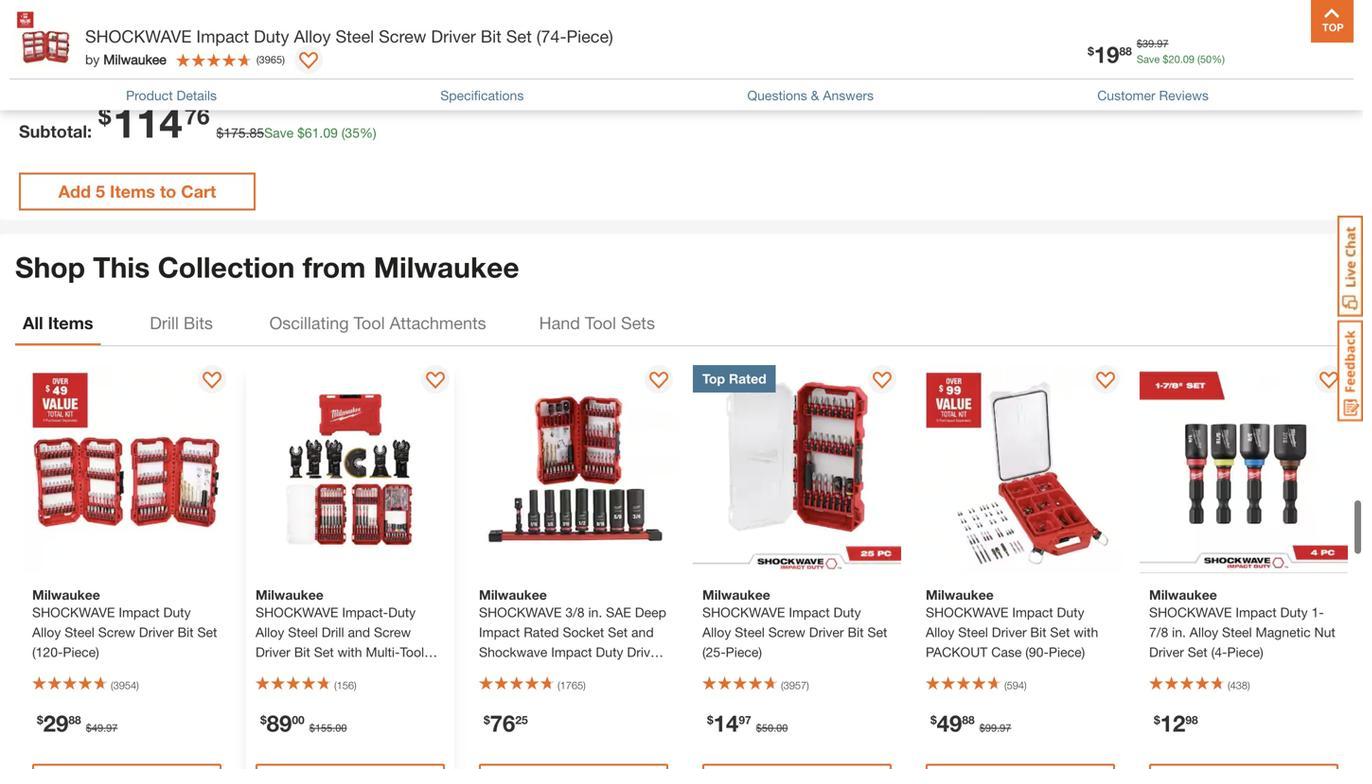 Task type: describe. For each thing, give the bounding box(es) containing it.
all
[[23, 313, 43, 333]]

tool for hand
[[585, 313, 616, 333]]

answers
[[823, 87, 874, 103]]

subtotal: $ 114 76 $ 175 . 85 save $ 61 . 09 ( 35 %)
[[19, 97, 376, 147]]

1-
[[1312, 605, 1324, 621]]

bit inside the milwaukee shockwave impact duty alloy steel screw driver bit set (25-piece)
[[848, 625, 864, 641]]

$ 19 97 $ 30 . 97 save $
[[245, 35, 326, 65]]

156
[[337, 680, 354, 692]]

milwaukee for milwaukee shockwave impact duty alloy steel driver bit set with packout case (90-piece)
[[926, 588, 994, 603]]

top
[[702, 371, 725, 387]]

$ 29 88 $ 49 . 97
[[37, 710, 118, 737]]

88 inside $ 29 88 $ 49 . 97
[[69, 714, 81, 727]]

61
[[305, 125, 319, 141]]

25
[[515, 714, 528, 727]]

and inside milwaukee shockwave 3/8 in. sae deep impact rated socket set and shockwave impact duty driver steel bit set (58-piece)
[[632, 625, 654, 641]]

3957
[[784, 680, 807, 692]]

50 inside 1 / 5 group
[[146, 50, 157, 63]]

specifications
[[440, 87, 524, 103]]

shop this collection from milwaukee
[[15, 251, 519, 284]]

(90-
[[1026, 645, 1049, 660]]

5
[[96, 181, 105, 202]]

4 / 5 group
[[655, 0, 857, 92]]

14
[[714, 710, 739, 737]]

3 / 5 group
[[443, 0, 645, 92]]

reviews
[[1159, 87, 1209, 103]]

all items button
[[15, 300, 101, 346]]

. inside $ 29 88 $ 49 . 97
[[103, 722, 106, 735]]

1 horizontal spatial rated
[[729, 371, 767, 387]]

shockwave impact duty alloy steel screw driver bit set (120-piece) image
[[23, 366, 231, 574]]

19 up customer
[[1094, 41, 1120, 68]]

attachments
[[390, 313, 486, 333]]

155
[[315, 722, 332, 735]]

alloy for 29
[[32, 625, 61, 641]]

19 inside $ 19 97 $ 30 . 97 save $
[[251, 38, 277, 65]]

3/8
[[566, 605, 585, 621]]

impact up shockwave
[[479, 625, 520, 641]]

cart
[[181, 181, 216, 202]]

steel inside milwaukee shockwave impact duty alloy steel screw driver bit set (120-piece)
[[65, 625, 95, 641]]

88 inside 1 / 5 group
[[65, 42, 77, 56]]

shockwave for milwaukee shockwave 3/8 in. sae deep impact rated socket set and shockwave impact duty driver steel bit set (58-piece)
[[479, 605, 562, 621]]

product details
[[126, 87, 217, 103]]

oscillating tool attachments button
[[262, 300, 494, 346]]

shockwave impact-duty alloy steel drill and screw driver bit set with multi-tool blade set (109-piece) image
[[246, 366, 454, 574]]

alloy inside milwaukee shockwave impact duty 1- 7/8 in. alloy steel magnetic nut driver set (4-piece)
[[1190, 625, 1219, 641]]

$ 14 97 $ 50 . 00
[[707, 710, 788, 737]]

milwaukee shockwave impact-duty alloy steel drill and screw driver bit set with multi-tool blade set (109-piece)
[[256, 588, 424, 680]]

) for milwaukee shockwave impact duty alloy steel screw driver bit set (120-piece)
[[136, 680, 139, 692]]

( for ( 3965 )
[[256, 53, 259, 66]]

35
[[345, 125, 360, 141]]

( 438 )
[[1228, 680, 1250, 692]]

oscillating
[[269, 313, 349, 333]]

this
[[93, 251, 150, 284]]

milwaukee shockwave impact duty alloy steel driver bit set with packout case (90-piece)
[[926, 588, 1098, 660]]

( for ( 594 )
[[1004, 680, 1007, 692]]

( 1765 )
[[558, 680, 586, 692]]

( 3957 )
[[781, 680, 809, 692]]

feedback link image
[[1338, 320, 1363, 422]]

3954
[[113, 680, 136, 692]]

driver up specifications
[[431, 26, 476, 46]]

questions & answers
[[747, 87, 874, 103]]

save up customer reviews
[[1137, 53, 1160, 65]]

with inside milwaukee shockwave impact-duty alloy steel drill and screw driver bit set with multi-tool blade set (109-piece)
[[338, 645, 362, 660]]

to
[[160, 181, 176, 202]]

1765
[[560, 680, 583, 692]]

impact-
[[342, 605, 388, 621]]

shockwave impact duty alloy steel driver bit set with packout case (90-piece) image
[[916, 366, 1125, 574]]

$ 12 98
[[1154, 710, 1198, 737]]

98
[[1186, 714, 1198, 727]]

( 594 )
[[1004, 680, 1027, 692]]

(58-
[[556, 665, 579, 680]]

display image for milwaukee shockwave impact duty alloy steel driver bit set with packout case (90-piece)
[[1096, 372, 1115, 391]]

%) inside 1 / 5 group
[[157, 50, 170, 63]]

screw inside milwaukee shockwave impact-duty alloy steel drill and screw driver bit set with multi-tool blade set (109-piece)
[[374, 625, 411, 641]]

duty for milwaukee shockwave impact duty alloy steel driver bit set with packout case (90-piece)
[[1057, 605, 1085, 621]]

( for ( 3954 )
[[111, 680, 113, 692]]

7/8
[[1149, 625, 1168, 641]]

packout
[[926, 645, 988, 660]]

product image image
[[14, 9, 76, 71]]

3965
[[259, 53, 282, 66]]

nut
[[1315, 625, 1336, 641]]

( inside 'subtotal: $ 114 76 $ 175 . 85 save $ 61 . 09 ( 35 %)'
[[342, 125, 345, 141]]

09 inside 1 / 5 group
[[128, 50, 140, 63]]

1 horizontal spatial $ 19 88 $ 39 . 97 save $ 20 . 09 ( 50 %)
[[1088, 37, 1225, 68]]

collection
[[158, 251, 295, 284]]

screw inside milwaukee shockwave impact duty alloy steel screw driver bit set (120-piece)
[[98, 625, 135, 641]]

set inside the milwaukee shockwave impact duty alloy steel screw driver bit set (25-piece)
[[868, 625, 888, 641]]

display image for milwaukee shockwave impact duty 1- 7/8 in. alloy steel magnetic nut driver set (4-piece)
[[1320, 372, 1339, 391]]

shockwave 3/8 in. sae deep impact rated socket set and shockwave impact duty driver steel bit set (58-piece) image
[[470, 366, 678, 574]]

all items
[[23, 313, 93, 333]]

shockwave
[[479, 645, 548, 660]]

76 inside 'subtotal: $ 114 76 $ 175 . 85 save $ 61 . 09 ( 35 %)'
[[184, 102, 210, 129]]

alloy for 49
[[926, 625, 955, 641]]

1 horizontal spatial 39
[[1143, 37, 1154, 50]]

89
[[267, 710, 292, 737]]

subtotal:
[[19, 121, 92, 142]]

in. inside milwaukee shockwave impact duty 1- 7/8 in. alloy steel magnetic nut driver set (4-piece)
[[1172, 625, 1186, 641]]

shockwave for milwaukee shockwave impact duty alloy steel screw driver bit set (25-piece)
[[702, 605, 785, 621]]

2 horizontal spatial 09
[[1183, 53, 1195, 65]]

hand tool sets button
[[532, 300, 663, 346]]

shockwave for milwaukee shockwave impact-duty alloy steel drill and screw driver bit set with multi-tool blade set (109-piece)
[[256, 605, 338, 621]]

drill bits button
[[139, 300, 224, 346]]

50 inside $ 14 97 $ 50 . 00
[[762, 722, 774, 735]]

bits
[[184, 313, 213, 333]]

$ inside $ 76 25
[[484, 714, 490, 727]]

piece) inside the milwaukee shockwave impact duty alloy steel driver bit set with packout case (90-piece)
[[1049, 645, 1085, 660]]

97 inside 1 / 5 group
[[102, 35, 114, 47]]

and inside milwaukee shockwave impact-duty alloy steel drill and screw driver bit set with multi-tool blade set (109-piece)
[[348, 625, 370, 641]]

(120-
[[32, 645, 63, 660]]

live chat image
[[1338, 216, 1363, 317]]

socket
[[563, 625, 604, 641]]

duty inside milwaukee shockwave 3/8 in. sae deep impact rated socket set and shockwave impact duty driver steel bit set (58-piece)
[[596, 645, 623, 660]]

duty for milwaukee shockwave impact duty 1- 7/8 in. alloy steel magnetic nut driver set (4-piece)
[[1280, 605, 1308, 621]]

hand
[[539, 313, 580, 333]]

add
[[58, 181, 91, 202]]

( for ( 3957 )
[[781, 680, 784, 692]]

screw inside the milwaukee shockwave impact duty alloy steel screw driver bit set (25-piece)
[[768, 625, 806, 641]]

. inside $ 14 97 $ 50 . 00
[[774, 722, 776, 735]]

hand tool sets
[[539, 313, 655, 333]]

00 for 14
[[776, 722, 788, 735]]

(4-
[[1211, 645, 1227, 660]]

duty for milwaukee shockwave impact duty alloy steel screw driver bit set (120-piece)
[[163, 605, 191, 621]]

shockwave for milwaukee shockwave impact duty alloy steel screw driver bit set (120-piece)
[[32, 605, 115, 621]]

19 inside 1 / 5 group
[[39, 38, 65, 65]]

impact inside milwaukee shockwave impact duty alloy steel screw driver bit set (120-piece)
[[119, 605, 160, 621]]

by milwaukee
[[85, 52, 166, 67]]

97 inside $ 14 97 $ 50 . 00
[[739, 714, 751, 727]]

display image
[[649, 372, 668, 391]]

milwaukee shockwave impact duty alloy steel screw driver bit set (25-piece)
[[702, 588, 888, 660]]

0 horizontal spatial 29
[[43, 710, 69, 737]]

piece) inside milwaukee shockwave 3/8 in. sae deep impact rated socket set and shockwave impact duty driver steel bit set (58-piece)
[[579, 665, 616, 680]]

%) inside 'subtotal: $ 114 76 $ 175 . 85 save $ 61 . 09 ( 35 %)'
[[360, 125, 376, 141]]

set inside milwaukee shockwave impact duty 1- 7/8 in. alloy steel magnetic nut driver set (4-piece)
[[1188, 645, 1208, 660]]

save inside $ 19 97 $ 30 . 97 save $
[[294, 50, 317, 63]]

) for milwaukee shockwave impact duty 1- 7/8 in. alloy steel magnetic nut driver set (4-piece)
[[1248, 680, 1250, 692]]

1 horizontal spatial 49
[[937, 710, 962, 737]]

from
[[303, 251, 366, 284]]

milwaukee shockwave impact duty 1- 7/8 in. alloy steel magnetic nut driver set (4-piece)
[[1149, 588, 1336, 660]]

alloy for 89
[[256, 625, 284, 641]]

product
[[126, 87, 173, 103]]

milwaukee up attachments
[[374, 251, 519, 284]]

30
[[300, 35, 311, 47]]

customer
[[1097, 87, 1156, 103]]

09 inside 'subtotal: $ 114 76 $ 175 . 85 save $ 61 . 09 ( 35 %)'
[[323, 125, 338, 141]]

shockwave for milwaukee shockwave impact duty 1- 7/8 in. alloy steel magnetic nut driver set (4-piece)
[[1149, 605, 1232, 621]]



Task type: vqa. For each thing, say whether or not it's contained in the screenshot.
right is
no



Task type: locate. For each thing, give the bounding box(es) containing it.
duty inside milwaukee shockwave impact-duty alloy steel drill and screw driver bit set with multi-tool blade set (109-piece)
[[388, 605, 416, 621]]

0 vertical spatial drill
[[150, 313, 179, 333]]

piece)
[[567, 26, 613, 46], [63, 645, 99, 660], [726, 645, 762, 660], [1049, 645, 1085, 660], [1227, 645, 1264, 660], [348, 665, 384, 680], [579, 665, 616, 680]]

impact up ( 3954 )
[[119, 605, 160, 621]]

display image for milwaukee shockwave impact duty alloy steel screw driver bit set (120-piece)
[[203, 372, 222, 391]]

00 inside $ 14 97 $ 50 . 00
[[776, 722, 788, 735]]

duty inside milwaukee shockwave impact duty alloy steel screw driver bit set (120-piece)
[[163, 605, 191, 621]]

09 right 61
[[323, 125, 338, 141]]

1 and from the left
[[348, 625, 370, 641]]

0 vertical spatial in.
[[588, 605, 602, 621]]

09 up product at the left top of the page
[[128, 50, 140, 63]]

piece) up $ 14 97 $ 50 . 00
[[726, 645, 762, 660]]

alloy inside the milwaukee shockwave impact duty alloy steel driver bit set with packout case (90-piece)
[[926, 625, 955, 641]]

) for milwaukee shockwave impact-duty alloy steel drill and screw driver bit set with multi-tool blade set (109-piece)
[[354, 680, 357, 692]]

85
[[249, 125, 264, 141]]

50 up product at the left top of the page
[[146, 50, 157, 63]]

2 horizontal spatial 00
[[776, 722, 788, 735]]

( for ( 438 )
[[1228, 680, 1230, 692]]

0 horizontal spatial $ 19 88 $ 39 . 97 save $ 20 . 09 ( 50 %)
[[33, 35, 170, 65]]

0 vertical spatial rated
[[729, 371, 767, 387]]

questions
[[747, 87, 807, 103]]

drill left bits
[[150, 313, 179, 333]]

shop
[[15, 251, 85, 284]]

1 horizontal spatial 76
[[490, 710, 515, 737]]

1 vertical spatial 76
[[490, 710, 515, 737]]

0 horizontal spatial in.
[[588, 605, 602, 621]]

bit inside the milwaukee shockwave impact duty alloy steel driver bit set with packout case (90-piece)
[[1030, 625, 1047, 641]]

shockwave up shockwave
[[479, 605, 562, 621]]

display image for milwaukee shockwave impact-duty alloy steel drill and screw driver bit set with multi-tool blade set (109-piece)
[[426, 372, 445, 391]]

steel up packout
[[958, 625, 988, 641]]

)
[[282, 53, 285, 66], [136, 680, 139, 692], [354, 680, 357, 692], [583, 680, 586, 692], [807, 680, 809, 692], [1024, 680, 1027, 692], [1248, 680, 1250, 692]]

00 right 155
[[335, 722, 347, 735]]

$ 19 97 $ 29 . 97
[[457, 35, 538, 65]]

1 horizontal spatial 09
[[323, 125, 338, 141]]

1 vertical spatial 29
[[43, 710, 69, 737]]

milwaukee inside milwaukee shockwave impact duty alloy steel screw driver bit set (120-piece)
[[32, 588, 100, 603]]

1 vertical spatial in.
[[1172, 625, 1186, 641]]

drill bits
[[150, 313, 213, 333]]

20 right 'by'
[[114, 50, 126, 63]]

piece) inside the milwaukee shockwave impact duty alloy steel screw driver bit set (25-piece)
[[726, 645, 762, 660]]

rated up shockwave
[[524, 625, 559, 641]]

19 left 'by'
[[39, 38, 65, 65]]

driver inside milwaukee shockwave 3/8 in. sae deep impact rated socket set and shockwave impact duty driver steel bit set (58-piece)
[[627, 645, 662, 660]]

88
[[65, 42, 77, 56], [1120, 44, 1132, 58], [69, 714, 81, 727], [962, 714, 975, 727]]

visualtabs tab list
[[15, 300, 1348, 346]]

milwaukee inside milwaukee shockwave impact-duty alloy steel drill and screw driver bit set with multi-tool blade set (109-piece)
[[256, 588, 324, 603]]

1 horizontal spatial 00
[[335, 722, 347, 735]]

175
[[224, 125, 246, 141]]

milwaukee up the blade
[[256, 588, 324, 603]]

00 left 155
[[292, 714, 305, 727]]

steel up $ 29 88 $ 49 . 97
[[65, 625, 95, 641]]

0 horizontal spatial and
[[348, 625, 370, 641]]

( inside 1 / 5 group
[[143, 50, 146, 63]]

duty inside the milwaukee shockwave impact duty alloy steel driver bit set with packout case (90-piece)
[[1057, 605, 1085, 621]]

driver inside the milwaukee shockwave impact duty alloy steel driver bit set with packout case (90-piece)
[[992, 625, 1027, 641]]

and down impact-
[[348, 625, 370, 641]]

save inside 1 / 5 group
[[82, 50, 105, 63]]

1 vertical spatial items
[[48, 313, 93, 333]]

drill inside milwaukee shockwave impact-duty alloy steel drill and screw driver bit set with multi-tool blade set (109-piece)
[[322, 625, 344, 641]]

2 / 5 group
[[231, 0, 433, 92]]

12
[[1160, 710, 1186, 737]]

$ 19 88 $ 39 . 97 save $ 20 . 09 ( 50 %)
[[33, 35, 170, 65], [1088, 37, 1225, 68]]

display image
[[299, 52, 318, 71], [203, 372, 222, 391], [426, 372, 445, 391], [873, 372, 892, 391], [1096, 372, 1115, 391], [1320, 372, 1339, 391]]

. inside $ 89 00 $ 155 . 00
[[332, 722, 335, 735]]

milwaukee up product at the left top of the page
[[103, 52, 166, 67]]

29 down (120- at the left bottom of page
[[43, 710, 69, 737]]

questions & answers button
[[747, 86, 874, 105], [747, 86, 874, 105]]

items inside visualtabs tab list
[[48, 313, 93, 333]]

0 horizontal spatial with
[[338, 645, 362, 660]]

39 up customer reviews
[[1143, 37, 1154, 50]]

piece) down multi-
[[348, 665, 384, 680]]

piece) right $ 19 97 $ 29 . 97
[[567, 26, 613, 46]]

product details button
[[126, 86, 217, 105], [126, 86, 217, 105]]

0 vertical spatial items
[[110, 181, 155, 202]]

0 horizontal spatial drill
[[150, 313, 179, 333]]

shockwave for milwaukee shockwave impact duty alloy steel driver bit set with packout case (90-piece)
[[926, 605, 1009, 621]]

&
[[811, 87, 819, 103]]

1 vertical spatial rated
[[524, 625, 559, 641]]

29 left (74-
[[512, 35, 523, 47]]

add 5 items to cart
[[58, 181, 216, 202]]

milwaukee for milwaukee shockwave impact duty 1- 7/8 in. alloy steel magnetic nut driver set (4-piece)
[[1149, 588, 1217, 603]]

duty
[[254, 26, 289, 46], [163, 605, 191, 621], [388, 605, 416, 621], [834, 605, 861, 621], [1057, 605, 1085, 621], [1280, 605, 1308, 621], [596, 645, 623, 660]]

steel inside the milwaukee shockwave impact duty alloy steel screw driver bit set (25-piece)
[[735, 625, 765, 641]]

milwaukee for milwaukee shockwave 3/8 in. sae deep impact rated socket set and shockwave impact duty driver steel bit set (58-piece)
[[479, 588, 547, 603]]

114
[[113, 97, 182, 147]]

19 up specifications
[[463, 38, 489, 65]]

$ 19 88 $ 39 . 97 save $ 20 . 09 ( 50 %) inside 1 / 5 group
[[33, 35, 170, 65]]

shockwave impact duty alloy steel screw driver bit set (25-piece) image
[[693, 366, 901, 574]]

shockwave inside the milwaukee shockwave impact duty alloy steel screw driver bit set (25-piece)
[[702, 605, 785, 621]]

magnetic
[[1256, 625, 1311, 641]]

1 horizontal spatial 50
[[762, 722, 774, 735]]

shockwave inside milwaukee shockwave 3/8 in. sae deep impact rated socket set and shockwave impact duty driver steel bit set (58-piece)
[[479, 605, 562, 621]]

impact
[[196, 26, 249, 46], [119, 605, 160, 621], [789, 605, 830, 621], [1012, 605, 1053, 621], [1236, 605, 1277, 621], [479, 625, 520, 641], [551, 645, 592, 660]]

) for milwaukee shockwave impact duty alloy steel screw driver bit set (25-piece)
[[807, 680, 809, 692]]

1 horizontal spatial drill
[[322, 625, 344, 641]]

0 horizontal spatial tool
[[354, 313, 385, 333]]

tool inside hand tool sets button
[[585, 313, 616, 333]]

piece) up ( 438 )
[[1227, 645, 1264, 660]]

97 inside $ 29 88 $ 49 . 97
[[106, 722, 118, 735]]

shockwave inside the milwaukee shockwave impact duty alloy steel driver bit set with packout case (90-piece)
[[926, 605, 1009, 621]]

driver up the blade
[[256, 645, 290, 660]]

. inside $ 19 97 $ 30 . 97 save $
[[311, 35, 314, 47]]

39 up 'by'
[[88, 35, 99, 47]]

impact inside the milwaukee shockwave impact duty alloy steel screw driver bit set (25-piece)
[[789, 605, 830, 621]]

shockwave inside milwaukee shockwave impact duty alloy steel screw driver bit set (120-piece)
[[32, 605, 115, 621]]

bit inside milwaukee shockwave impact-duty alloy steel drill and screw driver bit set with multi-tool blade set (109-piece)
[[294, 645, 310, 660]]

(109-
[[317, 665, 348, 680]]

set
[[506, 26, 532, 46], [197, 625, 217, 641], [608, 625, 628, 641], [868, 625, 888, 641], [1050, 625, 1070, 641], [314, 645, 334, 660], [1188, 645, 1208, 660], [293, 665, 313, 680], [533, 665, 552, 680]]

driver up case on the bottom
[[992, 625, 1027, 641]]

steel inside milwaukee shockwave impact-duty alloy steel drill and screw driver bit set with multi-tool blade set (109-piece)
[[288, 625, 318, 641]]

1 horizontal spatial and
[[632, 625, 654, 641]]

shockwave up the blade
[[256, 605, 338, 621]]

tool inside milwaukee shockwave impact-duty alloy steel drill and screw driver bit set with multi-tool blade set (109-piece)
[[400, 645, 424, 660]]

with inside the milwaukee shockwave impact duty alloy steel driver bit set with packout case (90-piece)
[[1074, 625, 1098, 641]]

49
[[937, 710, 962, 737], [92, 722, 103, 735]]

save
[[82, 50, 105, 63], [294, 50, 317, 63], [1137, 53, 1160, 65], [264, 125, 294, 141]]

09 up reviews
[[1183, 53, 1195, 65]]

1 / 5 group
[[19, 0, 221, 92]]

details
[[177, 87, 217, 103]]

impact inside milwaukee shockwave impact duty 1- 7/8 in. alloy steel magnetic nut driver set (4-piece)
[[1236, 605, 1277, 621]]

shockwave up the '(25-'
[[702, 605, 785, 621]]

shockwave impact duty alloy steel screw driver bit set (74-piece)
[[85, 26, 613, 46]]

0 horizontal spatial 76
[[184, 102, 210, 129]]

steel up "(109-"
[[288, 625, 318, 641]]

(25-
[[702, 645, 726, 660]]

with left 7/8
[[1074, 625, 1098, 641]]

438
[[1230, 680, 1248, 692]]

steel up (4-
[[1222, 625, 1252, 641]]

piece) inside milwaukee shockwave impact duty alloy steel screw driver bit set (120-piece)
[[63, 645, 99, 660]]

multi-
[[366, 645, 400, 660]]

impact up details
[[196, 26, 249, 46]]

drill inside 'drill bits' button
[[150, 313, 179, 333]]

tool
[[354, 313, 385, 333], [585, 313, 616, 333], [400, 645, 424, 660]]

duty for milwaukee shockwave impact duty alloy steel screw driver bit set (25-piece)
[[834, 605, 861, 621]]

1 horizontal spatial %)
[[360, 125, 376, 141]]

driver inside the milwaukee shockwave impact duty alloy steel screw driver bit set (25-piece)
[[809, 625, 844, 641]]

. inside $ 19 97 $ 29 . 97
[[523, 35, 526, 47]]

driver up ( 3954 )
[[139, 625, 174, 641]]

impact up (58-
[[551, 645, 592, 660]]

set inside the milwaukee shockwave impact duty alloy steel driver bit set with packout case (90-piece)
[[1050, 625, 1070, 641]]

items right all
[[48, 313, 93, 333]]

alloy for 14
[[702, 625, 731, 641]]

$ 19 88 $ 39 . 97 save $ 20 . 09 ( 50 %) up product at the left top of the page
[[33, 35, 170, 65]]

impact inside the milwaukee shockwave impact duty alloy steel driver bit set with packout case (90-piece)
[[1012, 605, 1053, 621]]

milwaukee for milwaukee shockwave impact-duty alloy steel drill and screw driver bit set with multi-tool blade set (109-piece)
[[256, 588, 324, 603]]

1 horizontal spatial tool
[[400, 645, 424, 660]]

and down deep
[[632, 625, 654, 641]]

alloy inside the milwaukee shockwave impact duty alloy steel screw driver bit set (25-piece)
[[702, 625, 731, 641]]

( 3954 )
[[111, 680, 139, 692]]

( 156 )
[[334, 680, 357, 692]]

( 3965 )
[[256, 53, 285, 66]]

driver up ( 3957 )
[[809, 625, 844, 641]]

.
[[99, 35, 102, 47], [311, 35, 314, 47], [523, 35, 526, 47], [1154, 37, 1157, 50], [126, 50, 128, 63], [1180, 53, 1183, 65], [246, 125, 249, 141], [319, 125, 323, 141], [103, 722, 106, 735], [332, 722, 335, 735], [774, 722, 776, 735], [997, 722, 1000, 735]]

0 horizontal spatial 49
[[92, 722, 103, 735]]

0 horizontal spatial 00
[[292, 714, 305, 727]]

bit inside milwaukee shockwave impact duty alloy steel screw driver bit set (120-piece)
[[177, 625, 194, 641]]

milwaukee up packout
[[926, 588, 994, 603]]

rated inside milwaukee shockwave 3/8 in. sae deep impact rated socket set and shockwave impact duty driver steel bit set (58-piece)
[[524, 625, 559, 641]]

0 horizontal spatial 09
[[128, 50, 140, 63]]

piece) right case on the bottom
[[1049, 645, 1085, 660]]

bit inside milwaukee shockwave 3/8 in. sae deep impact rated socket set and shockwave impact duty driver steel bit set (58-piece)
[[513, 665, 529, 680]]

shockwave up 7/8
[[1149, 605, 1232, 621]]

tool inside oscillating tool attachments 'button'
[[354, 313, 385, 333]]

shockwave up by milwaukee
[[85, 26, 192, 46]]

29
[[512, 35, 523, 47], [43, 710, 69, 737]]

50 up reviews
[[1200, 53, 1212, 65]]

( for ( 156 )
[[334, 680, 337, 692]]

76 left 175
[[184, 102, 210, 129]]

steel inside milwaukee shockwave 3/8 in. sae deep impact rated socket set and shockwave impact duty driver steel bit set (58-piece)
[[479, 665, 509, 680]]

$ 19 88 $ 39 . 97 save $ 20 . 09 ( 50 %) up customer reviews
[[1088, 37, 1225, 68]]

duty for milwaukee shockwave impact-duty alloy steel drill and screw driver bit set with multi-tool blade set (109-piece)
[[388, 605, 416, 621]]

09
[[128, 50, 140, 63], [1183, 53, 1195, 65], [323, 125, 338, 141]]

39 inside 1 / 5 group
[[88, 35, 99, 47]]

milwaukee inside milwaukee shockwave 3/8 in. sae deep impact rated socket set and shockwave impact duty driver steel bit set (58-piece)
[[479, 588, 547, 603]]

. inside $ 49 88 $ 99 . 97
[[997, 722, 1000, 735]]

76 down shockwave
[[490, 710, 515, 737]]

steel
[[336, 26, 374, 46], [65, 625, 95, 641], [288, 625, 318, 641], [735, 625, 765, 641], [958, 625, 988, 641], [1222, 625, 1252, 641], [479, 665, 509, 680]]

00 for 89
[[335, 722, 347, 735]]

$ inside the $ 12 98
[[1154, 714, 1160, 727]]

milwaukee inside the milwaukee shockwave impact duty alloy steel screw driver bit set (25-piece)
[[702, 588, 770, 603]]

duty inside milwaukee shockwave impact duty 1- 7/8 in. alloy steel magnetic nut driver set (4-piece)
[[1280, 605, 1308, 621]]

0 horizontal spatial 50
[[146, 50, 157, 63]]

deep
[[635, 605, 666, 621]]

driver inside milwaukee shockwave impact-duty alloy steel drill and screw driver bit set with multi-tool blade set (109-piece)
[[256, 645, 290, 660]]

driver down 7/8
[[1149, 645, 1184, 660]]

1 horizontal spatial with
[[1074, 625, 1098, 641]]

milwaukee inside milwaukee shockwave impact duty 1- 7/8 in. alloy steel magnetic nut driver set (4-piece)
[[1149, 588, 1217, 603]]

19 left 30
[[251, 38, 277, 65]]

49 inside $ 29 88 $ 49 . 97
[[92, 722, 103, 735]]

2 horizontal spatial tool
[[585, 313, 616, 333]]

$ 49 88 $ 99 . 97
[[931, 710, 1011, 737]]

20 inside 1 / 5 group
[[114, 50, 126, 63]]

$
[[82, 35, 88, 47], [294, 35, 300, 47], [506, 35, 512, 47], [1137, 37, 1143, 50], [33, 42, 39, 56], [245, 42, 251, 56], [457, 42, 463, 56], [1088, 44, 1094, 58], [108, 50, 114, 63], [320, 50, 326, 63], [1163, 53, 1169, 65], [98, 102, 111, 129], [216, 125, 224, 141], [297, 125, 305, 141], [37, 714, 43, 727], [260, 714, 267, 727], [484, 714, 490, 727], [707, 714, 714, 727], [931, 714, 937, 727], [1154, 714, 1160, 727], [86, 722, 92, 735], [309, 722, 315, 735], [756, 722, 762, 735], [980, 722, 985, 735]]

00
[[292, 714, 305, 727], [335, 722, 347, 735], [776, 722, 788, 735]]

drill down impact-
[[322, 625, 344, 641]]

0 horizontal spatial 20
[[114, 50, 126, 63]]

0 horizontal spatial %)
[[157, 50, 170, 63]]

00 down ( 3957 )
[[776, 722, 788, 735]]

0 horizontal spatial rated
[[524, 625, 559, 641]]

steel down shockwave
[[479, 665, 509, 680]]

milwaukee inside the milwaukee shockwave impact duty alloy steel driver bit set with packout case (90-piece)
[[926, 588, 994, 603]]

rated right top
[[729, 371, 767, 387]]

with
[[1074, 625, 1098, 641], [338, 645, 362, 660]]

(74-
[[537, 26, 567, 46]]

shockwave inside milwaukee shockwave impact duty 1- 7/8 in. alloy steel magnetic nut driver set (4-piece)
[[1149, 605, 1232, 621]]

1 horizontal spatial items
[[110, 181, 155, 202]]

in. right 7/8
[[1172, 625, 1186, 641]]

in. right 3/8
[[588, 605, 602, 621]]

50
[[146, 50, 157, 63], [1200, 53, 1212, 65], [762, 722, 774, 735]]

tool for oscillating
[[354, 313, 385, 333]]

oscillating tool attachments
[[269, 313, 486, 333]]

( for ( 1765 )
[[558, 680, 560, 692]]

88 inside $ 49 88 $ 99 . 97
[[962, 714, 975, 727]]

0 horizontal spatial 39
[[88, 35, 99, 47]]

by
[[85, 52, 100, 67]]

99
[[985, 722, 997, 735]]

29 inside $ 19 97 $ 29 . 97
[[512, 35, 523, 47]]

case
[[991, 645, 1022, 660]]

0 vertical spatial 29
[[512, 35, 523, 47]]

piece) up $ 29 88 $ 49 . 97
[[63, 645, 99, 660]]

customer reviews
[[1097, 87, 1209, 103]]

$ 89 00 $ 155 . 00
[[260, 710, 347, 737]]

1 horizontal spatial in.
[[1172, 625, 1186, 641]]

sae
[[606, 605, 631, 621]]

milwaukee shockwave impact duty alloy steel screw driver bit set (120-piece)
[[32, 588, 217, 660]]

set inside milwaukee shockwave impact duty alloy steel screw driver bit set (120-piece)
[[197, 625, 217, 641]]

0 horizontal spatial items
[[48, 313, 93, 333]]

blade
[[256, 665, 290, 680]]

0 vertical spatial 76
[[184, 102, 210, 129]]

piece) down socket
[[579, 665, 616, 680]]

driver down deep
[[627, 645, 662, 660]]

milwaukee for milwaukee shockwave impact duty alloy steel screw driver bit set (120-piece)
[[32, 588, 100, 603]]

2 horizontal spatial %)
[[1212, 53, 1225, 65]]

$ 76 25
[[484, 710, 528, 737]]

(
[[143, 50, 146, 63], [1198, 53, 1200, 65], [256, 53, 259, 66], [342, 125, 345, 141], [111, 680, 113, 692], [334, 680, 337, 692], [558, 680, 560, 692], [781, 680, 784, 692], [1004, 680, 1007, 692], [1228, 680, 1230, 692]]

bit
[[481, 26, 502, 46], [177, 625, 194, 641], [848, 625, 864, 641], [1030, 625, 1047, 641], [294, 645, 310, 660], [513, 665, 529, 680]]

in. inside milwaukee shockwave 3/8 in. sae deep impact rated socket set and shockwave impact duty driver steel bit set (58-piece)
[[588, 605, 602, 621]]

milwaukee for milwaukee shockwave impact duty alloy steel screw driver bit set (25-piece)
[[702, 588, 770, 603]]

items right 5
[[110, 181, 155, 202]]

add 5 items to cart button
[[19, 173, 256, 211]]

2 horizontal spatial 50
[[1200, 53, 1212, 65]]

steel inside milwaukee shockwave impact duty 1- 7/8 in. alloy steel magnetic nut driver set (4-piece)
[[1222, 625, 1252, 641]]

piece) inside milwaukee shockwave impact duty 1- 7/8 in. alloy steel magnetic nut driver set (4-piece)
[[1227, 645, 1264, 660]]

alloy inside milwaukee shockwave impact duty alloy steel screw driver bit set (120-piece)
[[32, 625, 61, 641]]

with up "(109-"
[[338, 645, 362, 660]]

items
[[110, 181, 155, 202], [48, 313, 93, 333]]

milwaukee up the '(25-'
[[702, 588, 770, 603]]

1 horizontal spatial 20
[[1169, 53, 1180, 65]]

milwaukee shockwave 3/8 in. sae deep impact rated socket set and shockwave impact duty driver steel bit set (58-piece)
[[479, 588, 666, 680]]

steel inside the milwaukee shockwave impact duty alloy steel driver bit set with packout case (90-piece)
[[958, 625, 988, 641]]

0 vertical spatial with
[[1074, 625, 1098, 641]]

) for milwaukee shockwave impact duty alloy steel driver bit set with packout case (90-piece)
[[1024, 680, 1027, 692]]

save left 61
[[264, 125, 294, 141]]

shockwave up packout
[[926, 605, 1009, 621]]

1 vertical spatial drill
[[322, 625, 344, 641]]

20 up reviews
[[1169, 53, 1180, 65]]

%)
[[157, 50, 170, 63], [1212, 53, 1225, 65], [360, 125, 376, 141]]

alloy inside milwaukee shockwave impact-duty alloy steel drill and screw driver bit set with multi-tool blade set (109-piece)
[[256, 625, 284, 641]]

driver inside milwaukee shockwave impact duty 1- 7/8 in. alloy steel magnetic nut driver set (4-piece)
[[1149, 645, 1184, 660]]

shockwave inside milwaukee shockwave impact-duty alloy steel drill and screw driver bit set with multi-tool blade set (109-piece)
[[256, 605, 338, 621]]

screw
[[379, 26, 426, 46], [98, 625, 135, 641], [374, 625, 411, 641], [768, 625, 806, 641]]

steel right 30
[[336, 26, 374, 46]]

driver inside milwaukee shockwave impact duty alloy steel screw driver bit set (120-piece)
[[139, 625, 174, 641]]

impact up ( 3957 )
[[789, 605, 830, 621]]

19 inside $ 19 97 $ 29 . 97
[[463, 38, 489, 65]]

97 inside $ 49 88 $ 99 . 97
[[1000, 722, 1011, 735]]

50 right 14
[[762, 722, 774, 735]]

97
[[102, 35, 114, 47], [314, 35, 326, 47], [526, 35, 538, 47], [1157, 37, 1169, 50], [277, 42, 289, 56], [489, 42, 501, 56], [739, 714, 751, 727], [106, 722, 118, 735], [1000, 722, 1011, 735]]

impact up "magnetic"
[[1236, 605, 1277, 621]]

top button
[[1311, 0, 1354, 43]]

1 vertical spatial with
[[338, 645, 362, 660]]

steel up $ 14 97 $ 50 . 00
[[735, 625, 765, 641]]

piece) inside milwaukee shockwave impact-duty alloy steel drill and screw driver bit set with multi-tool blade set (109-piece)
[[348, 665, 384, 680]]

shockwave up (120- at the left bottom of page
[[32, 605, 115, 621]]

shockwave impact duty 1-7/8 in. alloy steel magnetic nut driver set (4-piece) image
[[1140, 366, 1348, 574]]

594
[[1007, 680, 1024, 692]]

milwaukee up 7/8
[[1149, 588, 1217, 603]]

impact up (90-
[[1012, 605, 1053, 621]]

) for milwaukee shockwave 3/8 in. sae deep impact rated socket set and shockwave impact duty driver steel bit set (58-piece)
[[583, 680, 586, 692]]

2 and from the left
[[632, 625, 654, 641]]

1 horizontal spatial 29
[[512, 35, 523, 47]]

milwaukee up (120- at the left bottom of page
[[32, 588, 100, 603]]

save down 30
[[294, 50, 317, 63]]

top rated
[[702, 371, 767, 387]]

milwaukee up shockwave
[[479, 588, 547, 603]]

save inside 'subtotal: $ 114 76 $ 175 . 85 save $ 61 . 09 ( 35 %)'
[[264, 125, 294, 141]]

save right product image
[[82, 50, 105, 63]]



